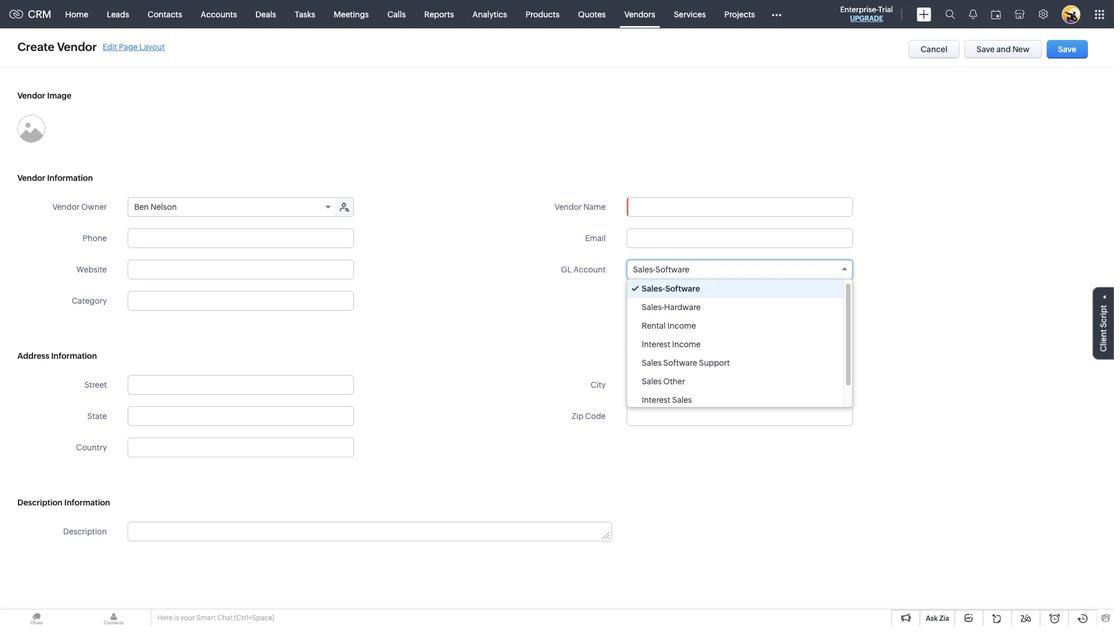 Task type: locate. For each thing, give the bounding box(es) containing it.
cancel button
[[909, 40, 960, 59]]

code
[[585, 412, 606, 421]]

create menu element
[[910, 0, 939, 28]]

sales for sales software support
[[642, 359, 662, 368]]

list box containing sales-software
[[628, 280, 853, 410]]

quotes
[[578, 10, 606, 19]]

information
[[47, 174, 93, 183], [51, 352, 97, 361], [64, 499, 110, 508]]

save button
[[1047, 40, 1088, 59]]

income inside option
[[668, 322, 696, 331]]

vendor for vendor image
[[17, 91, 45, 100]]

vendor for vendor name
[[555, 203, 582, 212]]

vendor left the image
[[17, 91, 45, 100]]

sales-
[[633, 265, 656, 275], [642, 284, 666, 294], [642, 303, 664, 312]]

2 interest from the top
[[642, 396, 671, 405]]

chat
[[217, 615, 233, 623]]

information down the "country"
[[64, 499, 110, 508]]

2 vertical spatial sales-
[[642, 303, 664, 312]]

description information
[[17, 499, 110, 508]]

information up street
[[51, 352, 97, 361]]

rental income
[[642, 322, 696, 331]]

1 vertical spatial sales-software
[[642, 284, 701, 294]]

profile image
[[1062, 5, 1081, 24]]

save for save and new
[[977, 45, 995, 54]]

street
[[84, 381, 107, 390]]

0 vertical spatial software
[[656, 265, 690, 275]]

1 horizontal spatial save
[[1059, 45, 1077, 54]]

income inside option
[[672, 340, 701, 349]]

chats image
[[0, 611, 73, 627]]

is
[[174, 615, 179, 623]]

description
[[17, 499, 63, 508], [63, 528, 107, 537]]

None field
[[128, 439, 354, 457]]

sales other option
[[628, 373, 844, 391]]

interest
[[642, 340, 671, 349], [642, 396, 671, 405]]

0 vertical spatial information
[[47, 174, 93, 183]]

deals
[[256, 10, 276, 19]]

vendor left owner
[[52, 203, 80, 212]]

interest for interest sales
[[642, 396, 671, 405]]

create vendor edit page layout
[[17, 40, 165, 53]]

save down 'profile' element
[[1059, 45, 1077, 54]]

state
[[87, 412, 107, 421]]

support
[[699, 359, 730, 368]]

0 vertical spatial sales-
[[633, 265, 656, 275]]

1 vertical spatial information
[[51, 352, 97, 361]]

save
[[977, 45, 995, 54], [1059, 45, 1077, 54]]

sales other
[[642, 377, 686, 387]]

interest sales
[[642, 396, 692, 405]]

interest for interest income
[[642, 340, 671, 349]]

save left and
[[977, 45, 995, 54]]

Other Modules field
[[765, 5, 790, 24]]

vendor left "name" at right
[[555, 203, 582, 212]]

interest inside option
[[642, 340, 671, 349]]

0 horizontal spatial description
[[17, 499, 63, 508]]

account
[[574, 265, 606, 275]]

sales- for sales-hardware option
[[642, 303, 664, 312]]

website
[[76, 265, 107, 275]]

calls link
[[378, 0, 415, 28]]

sales up sales other
[[642, 359, 662, 368]]

accounts link
[[191, 0, 246, 28]]

create
[[17, 40, 55, 53]]

ask
[[926, 615, 938, 623]]

income up "sales software support"
[[672, 340, 701, 349]]

phone
[[83, 234, 107, 243]]

vendor down the image at the left
[[17, 174, 45, 183]]

gl
[[561, 265, 572, 275]]

1 vertical spatial software
[[666, 284, 701, 294]]

email
[[585, 234, 606, 243]]

income for rental income
[[668, 322, 696, 331]]

income
[[668, 322, 696, 331], [672, 340, 701, 349]]

interest down sales other
[[642, 396, 671, 405]]

0 vertical spatial sales
[[642, 359, 662, 368]]

sales for sales other
[[642, 377, 662, 387]]

None text field
[[128, 291, 354, 311], [128, 376, 354, 395], [627, 407, 853, 427], [128, 523, 612, 542], [128, 291, 354, 311], [128, 376, 354, 395], [627, 407, 853, 427], [128, 523, 612, 542]]

category
[[72, 297, 107, 306]]

2 vertical spatial software
[[664, 359, 698, 368]]

sales down other
[[672, 396, 692, 405]]

0 vertical spatial interest
[[642, 340, 671, 349]]

2 save from the left
[[1059, 45, 1077, 54]]

software
[[656, 265, 690, 275], [666, 284, 701, 294], [664, 359, 698, 368]]

software up other
[[664, 359, 698, 368]]

income down the hardware
[[668, 322, 696, 331]]

products
[[526, 10, 560, 19]]

1 vertical spatial sales
[[642, 377, 662, 387]]

None text field
[[627, 197, 853, 217], [128, 229, 354, 248], [627, 229, 853, 248], [128, 260, 354, 280], [627, 376, 853, 395], [128, 407, 354, 427], [128, 439, 354, 457], [627, 197, 853, 217], [128, 229, 354, 248], [627, 229, 853, 248], [128, 260, 354, 280], [627, 376, 853, 395], [128, 407, 354, 427], [128, 439, 354, 457]]

1 vertical spatial sales-
[[642, 284, 666, 294]]

1 vertical spatial interest
[[642, 396, 671, 405]]

services link
[[665, 0, 716, 28]]

save and new button
[[965, 40, 1042, 59]]

reports
[[425, 10, 454, 19]]

zip
[[572, 412, 584, 421]]

reports link
[[415, 0, 463, 28]]

1 interest from the top
[[642, 340, 671, 349]]

1 horizontal spatial description
[[63, 528, 107, 537]]

contacts image
[[77, 611, 150, 627]]

address
[[17, 352, 49, 361]]

projects
[[725, 10, 755, 19]]

zip code
[[572, 412, 606, 421]]

1 save from the left
[[977, 45, 995, 54]]

enterprise-
[[841, 5, 879, 14]]

cancel
[[921, 45, 948, 54]]

sales inside option
[[642, 377, 662, 387]]

sales-software inside option
[[642, 284, 701, 294]]

2 vertical spatial sales
[[672, 396, 692, 405]]

1 vertical spatial income
[[672, 340, 701, 349]]

city
[[591, 381, 606, 390]]

layout
[[139, 42, 165, 51]]

home
[[65, 10, 88, 19]]

interest down rental
[[642, 340, 671, 349]]

accounts
[[201, 10, 237, 19]]

list box
[[628, 280, 853, 410]]

crm link
[[9, 8, 51, 20]]

0 vertical spatial sales-software
[[633, 265, 690, 275]]

sales-hardware
[[642, 303, 701, 312]]

address information
[[17, 352, 97, 361]]

0 horizontal spatial save
[[977, 45, 995, 54]]

0 vertical spatial description
[[17, 499, 63, 508]]

software for sales-software option
[[666, 284, 701, 294]]

calendar image
[[992, 10, 1001, 19]]

sales left other
[[642, 377, 662, 387]]

0 vertical spatial income
[[668, 322, 696, 331]]

income for interest income
[[672, 340, 701, 349]]

hardware
[[664, 303, 701, 312]]

vendor down home link
[[57, 40, 97, 53]]

information up vendor owner
[[47, 174, 93, 183]]

software up the hardware
[[666, 284, 701, 294]]

rental
[[642, 322, 666, 331]]

smart
[[196, 615, 216, 623]]

here is your smart chat (ctrl+space)
[[157, 615, 274, 623]]

1 vertical spatial description
[[63, 528, 107, 537]]

software up sales-hardware
[[656, 265, 690, 275]]

trial
[[879, 5, 893, 14]]

save for save
[[1059, 45, 1077, 54]]

interest inside interest sales option
[[642, 396, 671, 405]]

vendor image
[[17, 91, 71, 100]]

sales
[[642, 359, 662, 368], [642, 377, 662, 387], [672, 396, 692, 405]]

sales- inside field
[[633, 265, 656, 275]]



Task type: describe. For each thing, give the bounding box(es) containing it.
vendor name
[[555, 203, 606, 212]]

signals element
[[963, 0, 985, 28]]

home link
[[56, 0, 98, 28]]

tasks
[[295, 10, 315, 19]]

sales software support option
[[628, 354, 844, 373]]

enterprise-trial upgrade
[[841, 5, 893, 23]]

country
[[76, 444, 107, 453]]

meetings link
[[325, 0, 378, 28]]

projects link
[[716, 0, 765, 28]]

upgrade
[[850, 15, 884, 23]]

information for vendor owner
[[47, 174, 93, 183]]

information for street
[[51, 352, 97, 361]]

image image
[[17, 115, 45, 143]]

search image
[[946, 9, 956, 19]]

sales- for sales-software option
[[642, 284, 666, 294]]

edit
[[103, 42, 117, 51]]

software for "sales software support" option
[[664, 359, 698, 368]]

create menu image
[[917, 7, 932, 21]]

analytics link
[[463, 0, 517, 28]]

leads
[[107, 10, 129, 19]]

sales software support
[[642, 359, 730, 368]]

Sales-Software field
[[627, 260, 853, 280]]

your
[[181, 615, 195, 623]]

gl account
[[561, 265, 606, 275]]

and
[[997, 45, 1011, 54]]

meetings
[[334, 10, 369, 19]]

profile element
[[1055, 0, 1088, 28]]

client
[[1100, 330, 1109, 352]]

vendor owner
[[52, 203, 107, 212]]

analytics
[[473, 10, 507, 19]]

ask zia
[[926, 615, 950, 623]]

interest income option
[[628, 336, 844, 354]]

products link
[[517, 0, 569, 28]]

sales-hardware option
[[628, 298, 844, 317]]

owner
[[81, 203, 107, 212]]

vendor for vendor owner
[[52, 203, 80, 212]]

description for description information
[[17, 499, 63, 508]]

ben
[[134, 203, 149, 212]]

image
[[47, 91, 71, 100]]

services
[[674, 10, 706, 19]]

Ben Nelson field
[[128, 198, 336, 217]]

search element
[[939, 0, 963, 28]]

name
[[584, 203, 606, 212]]

page
[[119, 42, 138, 51]]

deals link
[[246, 0, 286, 28]]

other
[[664, 377, 686, 387]]

quotes link
[[569, 0, 615, 28]]

tasks link
[[286, 0, 325, 28]]

contacts link
[[139, 0, 191, 28]]

contacts
[[148, 10, 182, 19]]

leads link
[[98, 0, 139, 28]]

here
[[157, 615, 173, 623]]

crm
[[28, 8, 51, 20]]

2 vertical spatial information
[[64, 499, 110, 508]]

zia
[[940, 615, 950, 623]]

sales-software option
[[628, 280, 844, 298]]

edit page layout link
[[103, 42, 165, 51]]

vendor information
[[17, 174, 93, 183]]

nelson
[[151, 203, 177, 212]]

interest income
[[642, 340, 701, 349]]

description for description
[[63, 528, 107, 537]]

vendors link
[[615, 0, 665, 28]]

rental income option
[[628, 317, 844, 336]]

signals image
[[969, 9, 978, 19]]

client script
[[1100, 305, 1109, 352]]

interest sales option
[[628, 391, 844, 410]]

calls
[[388, 10, 406, 19]]

ben nelson
[[134, 203, 177, 212]]

vendor for vendor information
[[17, 174, 45, 183]]

script
[[1100, 305, 1109, 328]]

vendors
[[625, 10, 656, 19]]

software inside field
[[656, 265, 690, 275]]

(ctrl+space)
[[234, 615, 274, 623]]

new
[[1013, 45, 1030, 54]]

save and new
[[977, 45, 1030, 54]]

sales-software inside field
[[633, 265, 690, 275]]



Task type: vqa. For each thing, say whether or not it's contained in the screenshot.
LOGO on the left top of the page
no



